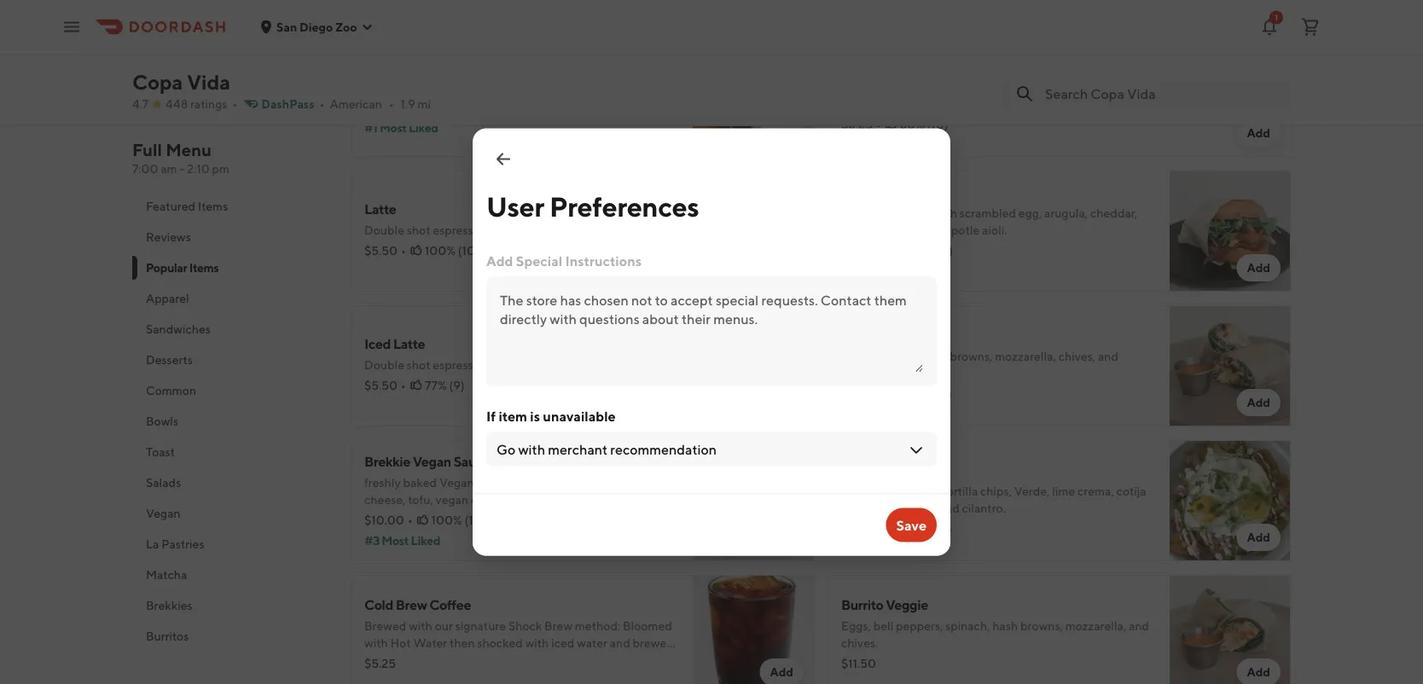 Task type: locate. For each thing, give the bounding box(es) containing it.
milk inside the latte double shot espresso with steamed milk (10 oz)
[[558, 223, 580, 237]]

$5.50 left 100% (10)
[[364, 244, 398, 258]]

iced left (16
[[509, 358, 532, 372]]

2:10
[[187, 162, 210, 176]]

user
[[486, 191, 544, 223]]

0 horizontal spatial oz)
[[578, 358, 594, 372]]

1 vertical spatial espresso
[[433, 358, 480, 372]]

tortilla
[[943, 484, 978, 498]]

open menu image
[[61, 17, 82, 37]]

latte right iced
[[393, 336, 425, 352]]

double
[[364, 223, 404, 237], [364, 358, 404, 372]]

bun, up made
[[904, 206, 928, 220]]

1 vertical spatial shot
[[407, 358, 431, 372]]

1 burrito from the top
[[841, 327, 883, 343]]

concentrate
[[901, 80, 967, 94]]

sandwiches
[[146, 322, 211, 336]]

vegan inside button
[[146, 506, 181, 520]]

milk left (10
[[558, 223, 580, 237]]

0 vertical spatial arugula.
[[841, 366, 885, 381]]

(10) right the 80%
[[927, 117, 948, 131]]

browns, inside burrito veggie eggs, bell peppers, spinach, hash browns, mozzarella, and chives. $11.50
[[1021, 619, 1063, 633]]

back image
[[493, 149, 514, 169]]

hash up 100% (6)
[[922, 349, 948, 363]]

0 vertical spatial burrito
[[841, 327, 883, 343]]

$5.50 • left 100% (10)
[[364, 244, 406, 258]]

this
[[627, 6, 647, 20]]

$5.50 • down iced
[[364, 378, 406, 393]]

$5.50 for latte
[[364, 378, 398, 393]]

burrito for burrito veggie
[[841, 597, 883, 613]]

0 vertical spatial hash
[[922, 349, 948, 363]]

american
[[330, 97, 382, 111]]

chipotle down fresh
[[935, 223, 980, 237]]

brekkies button
[[132, 590, 330, 621]]

• for 66% (12)
[[883, 522, 888, 536]]

1 horizontal spatial iced
[[551, 636, 575, 650]]

0 vertical spatial cold
[[841, 80, 868, 94]]

toast button
[[132, 437, 330, 468]]

save button
[[886, 508, 937, 542]]

with up "for"
[[364, 636, 388, 650]]

1 horizontal spatial arugula.
[[841, 366, 885, 381]]

94%
[[427, 100, 450, 114]]

mozzarella,
[[995, 349, 1056, 363], [1065, 619, 1127, 633]]

2 horizontal spatial brew
[[870, 80, 898, 94]]

0 vertical spatial (10)
[[927, 117, 948, 131]]

0 vertical spatial shot
[[407, 223, 431, 237]]

cold up brewed
[[364, 597, 393, 613]]

• down salsa
[[883, 522, 888, 536]]

0 vertical spatial sausage
[[886, 327, 936, 343]]

featured items
[[146, 199, 228, 213]]

and inside cold brew concentrate mixed with creamy oat milk and lightly sweetened, poured through with nitro (12 oz or 16 oz)
[[1118, 80, 1138, 94]]

1 vertical spatial browns,
[[1021, 619, 1063, 633]]

0 horizontal spatial $11.50 •
[[364, 100, 408, 114]]

liked for #3 most liked
[[411, 534, 440, 548]]

• up "#3 most liked"
[[408, 513, 413, 527]]

1 vertical spatial $5.50 •
[[364, 378, 406, 393]]

vegan up baked
[[413, 454, 451, 470]]

0 horizontal spatial vegan
[[436, 493, 469, 507]]

0 vertical spatial $5.50 •
[[364, 244, 406, 258]]

milk left (16
[[534, 358, 557, 372]]

shot up 100% (10)
[[407, 223, 431, 237]]

chipotle inside the brekkie vegan sausage freshly baked vegan milk bun, vegan sausage patty, vegan cheese, tofu, vegan chipotle aioli, & arugula.
[[471, 493, 516, 507]]

add for eggs, bell peppers, spinach, hash browns, mozzarella, and chives.
[[1247, 665, 1271, 679]]

1 vertical spatial items
[[189, 261, 219, 275]]

&
[[546, 493, 553, 507]]

1 vertical spatial liked
[[888, 264, 917, 278]]

item
[[499, 408, 527, 424]]

2 vertical spatial vegan
[[146, 506, 181, 520]]

1 vertical spatial iced
[[551, 636, 575, 650]]

chips,
[[980, 484, 1012, 498]]

brew up brewed
[[396, 597, 427, 613]]

dashpass •
[[261, 97, 325, 111]]

0 vertical spatial vegan
[[413, 454, 451, 470]]

eggs,
[[841, 349, 871, 363], [841, 619, 871, 633]]

liked down 100% (13)
[[411, 534, 440, 548]]

mixed
[[969, 80, 1002, 94]]

lightly
[[1141, 80, 1175, 94]]

with up if
[[483, 358, 506, 372]]

with inside the latte double shot espresso with steamed milk (10 oz)
[[483, 223, 506, 237]]

0 vertical spatial browns,
[[950, 349, 993, 363]]

oz) inside iced latte double shot espresso with iced milk (16 oz)
[[578, 358, 594, 372]]

$15.50 •
[[841, 522, 888, 536]]

$11.50 down sausage,
[[841, 387, 876, 401]]

1 vertical spatial brew
[[396, 597, 427, 613]]

0 horizontal spatial hash
[[922, 349, 948, 363]]

oz) right 16
[[1044, 97, 1060, 111]]

(13)
[[465, 513, 484, 527]]

burrito inside "burrito sausage eggs, sausage, hash browns, mozzarella, chives, and arugula."
[[841, 327, 883, 343]]

cheese, inside "chilaquiles 2 sunny eggs, corn tortilla chips, verde, lime crema, cotija cheese, salsa roja, and cilantro."
[[841, 501, 883, 515]]

0 horizontal spatial chipotle
[[471, 493, 516, 507]]

cold brew concentrate mixed with creamy oat milk and lightly sweetened, poured through with nitro (12 oz or 16 oz)
[[841, 80, 1239, 111]]

and inside "burrito sausage eggs, sausage, hash browns, mozzarella, chives, and arugula."
[[1098, 349, 1119, 363]]

salsa
[[885, 501, 911, 515]]

oz) right (16
[[578, 358, 594, 372]]

san diego zoo button
[[259, 20, 374, 34]]

milk up the house-
[[879, 206, 901, 220]]

1 vertical spatial eggs,
[[841, 619, 871, 633]]

method:
[[575, 619, 620, 633]]

$11.50 up '#1'
[[364, 100, 399, 114]]

0 vertical spatial items
[[198, 199, 228, 213]]

80%
[[900, 117, 925, 131]]

2 vertical spatial brew
[[544, 619, 573, 633]]

$11.50 • up '#1'
[[364, 100, 408, 114]]

$6.25 •
[[841, 117, 881, 131]]

1 horizontal spatial (10)
[[927, 117, 948, 131]]

77%
[[425, 378, 447, 393]]

with inside iced latte double shot espresso with iced milk (16 oz)
[[483, 358, 506, 372]]

• for 80% (10)
[[876, 117, 881, 131]]

2 vertical spatial oz)
[[578, 358, 594, 372]]

0 vertical spatial bun,
[[904, 206, 928, 220]]

1 horizontal spatial hash
[[993, 619, 1018, 633]]

brew
[[870, 80, 898, 94], [396, 597, 427, 613], [544, 619, 573, 633]]

cold inside cold brew concentrate mixed with creamy oat milk and lightly sweetened, poured through with nitro (12 oz or 16 oz)
[[841, 80, 868, 94]]

house-
[[864, 223, 902, 237]]

burrito for burrito sausage
[[841, 327, 883, 343]]

(10) down the latte double shot espresso with steamed milk (10 oz)
[[458, 244, 479, 258]]

bowls
[[146, 414, 178, 428]]

the most commonly ordered items and dishes from this store
[[351, 6, 677, 20]]

most right '#1'
[[380, 121, 407, 135]]

hot
[[390, 636, 411, 650]]

brekkie vegan sausage freshly baked vegan milk bun, vegan sausage patty, vegan cheese, tofu, vegan chipotle aioli, & arugula.
[[364, 454, 675, 507]]

(10)
[[927, 117, 948, 131], [458, 244, 479, 258]]

2 vertical spatial $11.50
[[841, 657, 876, 671]]

100% down the latte double shot espresso with steamed milk (10 oz)
[[425, 244, 456, 258]]

$11.50 inside burrito veggie eggs, bell peppers, spinach, hash browns, mozzarella, and chives. $11.50
[[841, 657, 876, 671]]

1 vertical spatial chipotle
[[471, 493, 516, 507]]

and inside cold brew coffee brewed with our signature shock brew method: bloomed with hot water then shocked with iced water and brewed for 14 hours
[[610, 636, 630, 650]]

milk
[[1093, 80, 1115, 94], [879, 206, 901, 220], [558, 223, 580, 237], [534, 358, 557, 372], [476, 476, 499, 490]]

vegan right patty, on the bottom left
[[642, 476, 675, 490]]

$5.50 •
[[364, 244, 406, 258], [364, 378, 406, 393]]

cheese, down the sunny
[[841, 501, 883, 515]]

sausage
[[886, 327, 936, 343], [454, 454, 504, 470]]

0 horizontal spatial mozzarella,
[[995, 349, 1056, 363]]

eggs, inside burrito veggie eggs, bell peppers, spinach, hash browns, mozzarella, and chives. $11.50
[[841, 619, 871, 633]]

sausage inside the brekkie vegan sausage freshly baked vegan milk bun, vegan sausage patty, vegan cheese, tofu, vegan chipotle aioli, & arugula.
[[454, 454, 504, 470]]

brew inside cold brew concentrate mixed with creamy oat milk and lightly sweetened, poured through with nitro (12 oz or 16 oz)
[[870, 80, 898, 94]]

1 vertical spatial cold
[[364, 597, 393, 613]]

liked down made
[[888, 264, 917, 278]]

chipotle up '(13)' at bottom
[[471, 493, 516, 507]]

add button for eggs, sausage, hash browns, mozzarella, chives, and arugula.
[[1237, 389, 1281, 416]]

bun, up aioli,
[[502, 476, 526, 490]]

1.9
[[401, 97, 415, 111]]

copa vida
[[132, 70, 230, 94]]

with up water
[[409, 619, 432, 633]]

100% for latte
[[425, 244, 456, 258]]

0 vertical spatial latte
[[364, 201, 396, 217]]

2 $5.50 from the top
[[364, 378, 398, 393]]

most down the '$10.00 •' in the left of the page
[[382, 534, 409, 548]]

bell
[[873, 619, 894, 633]]

espresso inside iced latte double shot espresso with iced milk (16 oz)
[[433, 358, 480, 372]]

lime
[[1052, 484, 1075, 498]]

0 horizontal spatial sausage
[[454, 454, 504, 470]]

1 shot from the top
[[407, 223, 431, 237]]

$11.50 down chives.
[[841, 657, 876, 671]]

1 $5.50 • from the top
[[364, 244, 406, 258]]

1 vertical spatial most
[[859, 264, 886, 278]]

• left 100% (10)
[[401, 244, 406, 258]]

vegan down salads
[[146, 506, 181, 520]]

2 burrito from the top
[[841, 597, 883, 613]]

shot inside iced latte double shot espresso with iced milk (16 oz)
[[407, 358, 431, 372]]

100% left '(13)' at bottom
[[431, 513, 462, 527]]

1 horizontal spatial cheese,
[[841, 501, 883, 515]]

peppers,
[[896, 619, 943, 633]]

salads button
[[132, 468, 330, 498]]

66%
[[906, 522, 930, 536]]

sweetened,
[[1177, 80, 1239, 94]]

eggs, for burrito sausage
[[841, 349, 871, 363]]

with down user
[[483, 223, 506, 237]]

2 $5.50 • from the top
[[364, 378, 406, 393]]

and inside burrito veggie eggs, bell peppers, spinach, hash browns, mozzarella, and chives. $11.50
[[1129, 619, 1149, 633]]

0 horizontal spatial (10)
[[458, 244, 479, 258]]

2 shot from the top
[[407, 358, 431, 372]]

1 vertical spatial latte
[[393, 336, 425, 352]]

nitro
[[955, 97, 981, 111]]

chipotle inside house milk bun, fresh scrambled egg, arugula, cheddar, and house-made chipotle aioli. 100% (15) #2 most liked
[[935, 223, 980, 237]]

(12
[[983, 97, 998, 111]]

notification bell image
[[1259, 17, 1280, 37]]

0 vertical spatial $5.50
[[364, 244, 398, 258]]

1 double from the top
[[364, 223, 404, 237]]

$11.50
[[364, 100, 399, 114], [841, 387, 876, 401], [841, 657, 876, 671]]

burrito up sausage,
[[841, 327, 883, 343]]

oz
[[1001, 97, 1013, 111]]

items for popular items
[[189, 261, 219, 275]]

1 vertical spatial mozzarella,
[[1065, 619, 1127, 633]]

shot up 77% on the bottom of page
[[407, 358, 431, 372]]

add for house milk bun, fresh scrambled egg, arugula, cheddar, and house-made chipotle aioli.
[[1247, 261, 1271, 275]]

with up or
[[1004, 80, 1028, 94]]

#2
[[841, 264, 857, 278]]

-
[[180, 162, 185, 176]]

hash inside "burrito sausage eggs, sausage, hash browns, mozzarella, chives, and arugula."
[[922, 349, 948, 363]]

1 vertical spatial $11.50 •
[[841, 387, 885, 401]]

(6)
[[937, 387, 952, 401]]

Add Special Instructions text field
[[500, 291, 923, 372]]

0 vertical spatial double
[[364, 223, 404, 237]]

liked inside house milk bun, fresh scrambled egg, arugula, cheddar, and house-made chipotle aioli. 100% (15) #2 most liked
[[888, 264, 917, 278]]

cold up poured
[[841, 80, 868, 94]]

hash right spinach,
[[993, 619, 1018, 633]]

browns, right spinach,
[[1021, 619, 1063, 633]]

0 horizontal spatial bun,
[[502, 476, 526, 490]]

1 vertical spatial oz)
[[602, 223, 619, 237]]

chives.
[[841, 636, 878, 650]]

brew up through in the right top of the page
[[870, 80, 898, 94]]

brewed
[[364, 619, 406, 633]]

• left "mi"
[[403, 100, 408, 114]]

1 espresso from the top
[[433, 223, 480, 237]]

matcha
[[146, 568, 187, 582]]

arugula. down sausage
[[556, 493, 599, 507]]

cold brew coffee image
[[693, 575, 814, 684]]

apparel button
[[132, 283, 330, 314]]

eggs, left sausage,
[[841, 349, 871, 363]]

latte down '#1'
[[364, 201, 396, 217]]

browns, up (6)
[[950, 349, 993, 363]]

add
[[770, 126, 794, 140], [1247, 126, 1271, 140], [486, 253, 513, 269], [1247, 261, 1271, 275], [1247, 395, 1271, 410], [1247, 530, 1271, 544], [770, 665, 794, 679], [1247, 665, 1271, 679]]

0 vertical spatial chipotle
[[935, 223, 980, 237]]

0 vertical spatial $11.50
[[364, 100, 399, 114]]

items right popular
[[189, 261, 219, 275]]

latte image
[[693, 171, 814, 292]]

burrito up bell
[[841, 597, 883, 613]]

100% inside house milk bun, fresh scrambled egg, arugula, cheddar, and house-made chipotle aioli. 100% (15) #2 most liked
[[899, 244, 930, 258]]

1 horizontal spatial bun,
[[904, 206, 928, 220]]

add button for house milk bun, fresh scrambled egg, arugula, cheddar, and house-made chipotle aioli.
[[1237, 254, 1281, 282]]

reviews
[[146, 230, 191, 244]]

0 vertical spatial mozzarella,
[[995, 349, 1056, 363]]

1 horizontal spatial sausage
[[886, 327, 936, 343]]

sausage up sausage,
[[886, 327, 936, 343]]

cheese, down freshly
[[364, 493, 406, 507]]

1 horizontal spatial chipotle
[[935, 223, 980, 237]]

sausage inside "burrito sausage eggs, sausage, hash browns, mozzarella, chives, and arugula."
[[886, 327, 936, 343]]

arugula. down sausage,
[[841, 366, 885, 381]]

0 vertical spatial liked
[[409, 121, 438, 135]]

liked for #1 most liked
[[409, 121, 438, 135]]

0 vertical spatial iced
[[509, 358, 532, 372]]

Item Search search field
[[1045, 84, 1277, 103]]

liked down "mi"
[[409, 121, 438, 135]]

1 eggs, from the top
[[841, 349, 871, 363]]

1 vertical spatial hash
[[993, 619, 1018, 633]]

milk inside house milk bun, fresh scrambled egg, arugula, cheddar, and house-made chipotle aioli. 100% (15) #2 most liked
[[879, 206, 901, 220]]

1 horizontal spatial mozzarella,
[[1065, 619, 1127, 633]]

brew for concentrate
[[870, 80, 898, 94]]

liked
[[409, 121, 438, 135], [888, 264, 917, 278], [411, 534, 440, 548]]

0 horizontal spatial brew
[[396, 597, 427, 613]]

brew for coffee
[[396, 597, 427, 613]]

0 vertical spatial most
[[380, 121, 407, 135]]

100% (6)
[[904, 387, 952, 401]]

oz) right (10
[[602, 223, 619, 237]]

• down sausage,
[[880, 387, 885, 401]]

2
[[841, 484, 848, 498]]

brekkies
[[146, 599, 192, 613]]

1 vertical spatial burrito
[[841, 597, 883, 613]]

burrito inside burrito veggie eggs, bell peppers, spinach, hash browns, mozzarella, and chives. $11.50
[[841, 597, 883, 613]]

1 vertical spatial (10)
[[458, 244, 479, 258]]

• right $6.25
[[876, 117, 881, 131]]

shot
[[407, 223, 431, 237], [407, 358, 431, 372]]

oz) inside cold brew concentrate mixed with creamy oat milk and lightly sweetened, poured through with nitro (12 oz or 16 oz)
[[1044, 97, 1060, 111]]

eggs, up chives.
[[841, 619, 871, 633]]

(10) for 80% (10)
[[927, 117, 948, 131]]

1 vertical spatial vegan
[[439, 476, 474, 490]]

2 vertical spatial most
[[382, 534, 409, 548]]

bun,
[[904, 206, 928, 220], [502, 476, 526, 490]]

• left 77% on the bottom of page
[[401, 378, 406, 393]]

espresso up "(9)" at left
[[433, 358, 480, 372]]

100% left (6)
[[904, 387, 934, 401]]

• left '1.9'
[[389, 97, 394, 111]]

1 horizontal spatial $11.50 •
[[841, 387, 885, 401]]

hash inside burrito veggie eggs, bell peppers, spinach, hash browns, mozzarella, and chives. $11.50
[[993, 619, 1018, 633]]

brew right 'shock' on the left of page
[[544, 619, 573, 633]]

• right ratings
[[232, 97, 237, 111]]

vegan up &
[[528, 476, 561, 490]]

items up reviews 'button'
[[198, 199, 228, 213]]

milk up '(13)' at bottom
[[476, 476, 499, 490]]

2 horizontal spatial oz)
[[1044, 97, 1060, 111]]

vegan up 100% (13)
[[436, 493, 469, 507]]

2 double from the top
[[364, 358, 404, 372]]

$5.50 • for double
[[364, 244, 406, 258]]

• for 100% (6)
[[880, 387, 885, 401]]

chilaquiles image
[[1170, 440, 1291, 561]]

crema,
[[1078, 484, 1114, 498]]

0 horizontal spatial cheese,
[[364, 493, 406, 507]]

iced inside iced latte double shot espresso with iced milk (16 oz)
[[509, 358, 532, 372]]

$11.50 • for 100% (6)
[[841, 387, 885, 401]]

add button
[[760, 119, 804, 147], [1237, 119, 1281, 147], [1237, 254, 1281, 282], [1237, 389, 1281, 416], [1237, 524, 1281, 551], [760, 659, 804, 684], [1237, 659, 1281, 684]]

iced left water
[[551, 636, 575, 650]]

vegan right baked
[[439, 476, 474, 490]]

0 horizontal spatial arugula.
[[556, 493, 599, 507]]

0 vertical spatial eggs,
[[841, 349, 871, 363]]

448 ratings •
[[166, 97, 237, 111]]

items inside 'button'
[[198, 199, 228, 213]]

mozzarella, inside "burrito sausage eggs, sausage, hash browns, mozzarella, chives, and arugula."
[[995, 349, 1056, 363]]

bun, inside the brekkie vegan sausage freshly baked vegan milk bun, vegan sausage patty, vegan cheese, tofu, vegan chipotle aioli, & arugula.
[[502, 476, 526, 490]]

espresso up 100% (10)
[[433, 223, 480, 237]]

2 espresso from the top
[[433, 358, 480, 372]]

sausage,
[[873, 349, 920, 363]]

eggs, inside "burrito sausage eggs, sausage, hash browns, mozzarella, chives, and arugula."
[[841, 349, 871, 363]]

1 vertical spatial $5.50
[[364, 378, 398, 393]]

2 vertical spatial liked
[[411, 534, 440, 548]]

1 vertical spatial arugula.
[[556, 493, 599, 507]]

1 vertical spatial bun,
[[502, 476, 526, 490]]

1 vertical spatial double
[[364, 358, 404, 372]]

1 horizontal spatial oz)
[[602, 223, 619, 237]]

burritos button
[[132, 621, 330, 652]]

cold inside cold brew coffee brewed with our signature shock brew method: bloomed with hot water then shocked with iced water and brewed for 14 hours
[[364, 597, 393, 613]]

cheddar,
[[1090, 206, 1138, 220]]

0 vertical spatial oz)
[[1044, 97, 1060, 111]]

1 $5.50 from the top
[[364, 244, 398, 258]]

1 horizontal spatial browns,
[[1021, 619, 1063, 633]]

$5.50 down iced
[[364, 378, 398, 393]]

0 horizontal spatial iced
[[509, 358, 532, 372]]

sausage down if
[[454, 454, 504, 470]]

1 vertical spatial sausage
[[454, 454, 504, 470]]

2 eggs, from the top
[[841, 619, 871, 633]]

$11.50 • down sausage,
[[841, 387, 885, 401]]

with
[[1004, 80, 1028, 94], [929, 97, 953, 111], [483, 223, 506, 237], [483, 358, 506, 372], [409, 619, 432, 633], [364, 636, 388, 650], [525, 636, 549, 650]]

dishes
[[562, 6, 597, 20]]

1 vertical spatial $11.50
[[841, 387, 876, 401]]

0 horizontal spatial browns,
[[950, 349, 993, 363]]

espresso inside the latte double shot espresso with steamed milk (10 oz)
[[433, 223, 480, 237]]

most right #2
[[859, 264, 886, 278]]

burrito
[[841, 327, 883, 343], [841, 597, 883, 613]]

0 vertical spatial espresso
[[433, 223, 480, 237]]

cold
[[841, 80, 868, 94], [364, 597, 393, 613]]

0 vertical spatial brew
[[870, 80, 898, 94]]

milk right 'oat'
[[1093, 80, 1115, 94]]

(9)
[[449, 378, 465, 393]]

0 horizontal spatial cold
[[364, 597, 393, 613]]

1 horizontal spatial cold
[[841, 80, 868, 94]]

0 vertical spatial $11.50 •
[[364, 100, 408, 114]]

100% down made
[[899, 244, 930, 258]]

bun, inside house milk bun, fresh scrambled egg, arugula, cheddar, and house-made chipotle aioli. 100% (15) #2 most liked
[[904, 206, 928, 220]]



Task type: describe. For each thing, give the bounding box(es) containing it.
80% (10)
[[900, 117, 948, 131]]

signature
[[455, 619, 506, 633]]

aioli,
[[518, 493, 543, 507]]

special
[[516, 253, 562, 269]]

with down 'shock' on the left of page
[[525, 636, 549, 650]]

zoo
[[335, 20, 357, 34]]

(12)
[[933, 522, 952, 536]]

bowls button
[[132, 406, 330, 437]]

house
[[841, 206, 876, 220]]

reviews button
[[132, 222, 330, 253]]

la pastries button
[[132, 529, 330, 560]]

cold for coffee
[[364, 597, 393, 613]]

popular
[[146, 261, 187, 275]]

latte double shot espresso with steamed milk (10 oz)
[[364, 201, 619, 237]]

milk inside the brekkie vegan sausage freshly baked vegan milk bun, vegan sausage patty, vegan cheese, tofu, vegan chipotle aioli, & arugula.
[[476, 476, 499, 490]]

tofu,
[[408, 493, 433, 507]]

vida
[[187, 70, 230, 94]]

chilaquiles
[[841, 462, 908, 478]]

if item is unavailable
[[486, 408, 616, 424]]

full menu 7:00 am - 2:10 pm
[[132, 140, 229, 176]]

iced latte double shot espresso with iced milk (16 oz)
[[364, 336, 594, 372]]

arugula. inside the brekkie vegan sausage freshly baked vegan milk bun, vegan sausage patty, vegan cheese, tofu, vegan chipotle aioli, & arugula.
[[556, 493, 599, 507]]

448
[[166, 97, 188, 111]]

coffee
[[429, 597, 471, 613]]

full
[[132, 140, 162, 160]]

toast
[[146, 445, 175, 459]]

add button for 2 sunny eggs, corn tortilla chips, verde, lime crema, cotija cheese, salsa roja, and cilantro.
[[1237, 524, 1281, 551]]

steamed
[[509, 223, 555, 237]]

(15)
[[933, 244, 953, 258]]

add inside user preferences dialog
[[486, 253, 513, 269]]

$11.50 • for 94% (18)
[[364, 100, 408, 114]]

salads
[[146, 476, 181, 490]]

77% (9)
[[425, 378, 465, 393]]

burrito bacon image
[[693, 36, 814, 157]]

14
[[382, 653, 394, 667]]

cheese, inside the brekkie vegan sausage freshly baked vegan milk bun, vegan sausage patty, vegan cheese, tofu, vegan chipotle aioli, & arugula.
[[364, 493, 406, 507]]

browns, inside "burrito sausage eggs, sausage, hash browns, mozzarella, chives, and arugula."
[[950, 349, 993, 363]]

cotija
[[1117, 484, 1147, 498]]

water
[[413, 636, 447, 650]]

american • 1.9 mi
[[330, 97, 431, 111]]

freshly
[[364, 476, 401, 490]]

hours
[[396, 653, 427, 667]]

with down concentrate
[[929, 97, 953, 111]]

latte inside the latte double shot espresso with steamed milk (10 oz)
[[364, 201, 396, 217]]

• for 77% (9)
[[401, 378, 406, 393]]

mi
[[418, 97, 431, 111]]

arugula. inside "burrito sausage eggs, sausage, hash browns, mozzarella, chives, and arugula."
[[841, 366, 885, 381]]

and inside house milk bun, fresh scrambled egg, arugula, cheddar, and house-made chipotle aioli. 100% (15) #2 most liked
[[841, 223, 862, 237]]

0 items, open order cart image
[[1300, 17, 1321, 37]]

milk inside iced latte double shot espresso with iced milk (16 oz)
[[534, 358, 557, 372]]

burrito veggie image
[[1170, 575, 1291, 684]]

add for #1 most liked
[[770, 126, 794, 140]]

most inside house milk bun, fresh scrambled egg, arugula, cheddar, and house-made chipotle aioli. 100% (15) #2 most liked
[[859, 264, 886, 278]]

7:00
[[132, 162, 158, 176]]

• for 94% (18)
[[403, 100, 408, 114]]

for
[[364, 653, 380, 667]]

$11.50 for 94%
[[364, 100, 399, 114]]

$10.00 •
[[364, 513, 413, 527]]

la
[[146, 537, 159, 551]]

most for #1 most liked
[[380, 121, 407, 135]]

milk inside cold brew concentrate mixed with creamy oat milk and lightly sweetened, poured through with nitro (12 oz or 16 oz)
[[1093, 80, 1115, 94]]

cilantro.
[[962, 501, 1006, 515]]

user preferences
[[486, 191, 699, 223]]

cold for concentrate
[[841, 80, 868, 94]]

aioli.
[[982, 223, 1007, 237]]

100% for burrito sausage
[[904, 387, 934, 401]]

mozzarella, inside burrito veggie eggs, bell peppers, spinach, hash browns, mozzarella, and chives. $11.50
[[1065, 619, 1127, 633]]

preferences
[[549, 191, 699, 223]]

items for featured items
[[198, 199, 228, 213]]

and inside "chilaquiles 2 sunny eggs, corn tortilla chips, verde, lime crema, cotija cheese, salsa roja, and cilantro."
[[939, 501, 960, 515]]

oat
[[1073, 80, 1090, 94]]

popular items
[[146, 261, 219, 275]]

eggs, for burrito veggie
[[841, 619, 871, 633]]

spinach,
[[946, 619, 990, 633]]

double inside the latte double shot espresso with steamed milk (10 oz)
[[364, 223, 404, 237]]

$5.25
[[364, 657, 396, 671]]

made
[[902, 223, 933, 237]]

brekkie bacon image
[[1170, 171, 1291, 292]]

is
[[530, 408, 540, 424]]

100% (13)
[[431, 513, 484, 527]]

iced inside cold brew coffee brewed with our signature shock brew method: bloomed with hot water then shocked with iced water and brewed for 14 hours
[[551, 636, 575, 650]]

add button for eggs, bell peppers, spinach, hash browns, mozzarella, and chives.
[[1237, 659, 1281, 684]]

vegan button
[[132, 498, 330, 529]]

burritos
[[146, 629, 189, 643]]

16
[[1029, 97, 1041, 111]]

• for 100% (10)
[[401, 244, 406, 258]]

$15.50
[[841, 522, 879, 536]]

latte inside iced latte double shot espresso with iced milk (16 oz)
[[393, 336, 425, 352]]

items
[[508, 6, 537, 20]]

most
[[374, 6, 401, 20]]

add for brewed with our signature shock brew method: bloomed with hot water then shocked with iced water and brewed for 14 hours
[[770, 665, 794, 679]]

$5.50 • for latte
[[364, 378, 406, 393]]

#1 most liked
[[364, 121, 438, 135]]

94% (18)
[[427, 100, 472, 114]]

double inside iced latte double shot espresso with iced milk (16 oz)
[[364, 358, 404, 372]]

$5.50 for double
[[364, 244, 398, 258]]

add button for #1 most liked
[[760, 119, 804, 147]]

add button for brewed with our signature shock brew method: bloomed with hot water then shocked with iced water and brewed for 14 hours
[[760, 659, 804, 684]]

oz) inside the latte double shot espresso with steamed milk (10 oz)
[[602, 223, 619, 237]]

featured items button
[[132, 191, 330, 222]]

add for eggs, sausage, hash browns, mozzarella, chives, and arugula.
[[1247, 395, 1271, 410]]

burrito veggie eggs, bell peppers, spinach, hash browns, mozzarella, and chives. $11.50
[[841, 597, 1149, 671]]

pm
[[212, 162, 229, 176]]

shocked
[[477, 636, 523, 650]]

• left american
[[320, 97, 325, 111]]

#1
[[364, 121, 378, 135]]

1 horizontal spatial brew
[[544, 619, 573, 633]]

verde,
[[1014, 484, 1050, 498]]

$6.25
[[841, 117, 873, 131]]

add for 2 sunny eggs, corn tortilla chips, verde, lime crema, cotija cheese, salsa roja, and cilantro.
[[1247, 530, 1271, 544]]

save
[[896, 517, 927, 533]]

1
[[1275, 12, 1278, 22]]

$10.00
[[364, 513, 404, 527]]

brekkie vegan sausage image
[[693, 440, 814, 561]]

burrito sausage image
[[1170, 305, 1291, 427]]

patty,
[[609, 476, 640, 490]]

san
[[276, 20, 297, 34]]

am
[[161, 162, 177, 176]]

pastries
[[161, 537, 204, 551]]

(18)
[[452, 100, 472, 114]]

66% (12)
[[906, 522, 952, 536]]

$11.50 for 100%
[[841, 387, 876, 401]]

(10) for 100% (10)
[[458, 244, 479, 258]]

creamy
[[1031, 80, 1070, 94]]

• for 100% (13)
[[408, 513, 413, 527]]

1 horizontal spatial vegan
[[528, 476, 561, 490]]

shot inside the latte double shot espresso with steamed milk (10 oz)
[[407, 223, 431, 237]]

user preferences dialog
[[473, 128, 951, 556]]

2 horizontal spatial vegan
[[642, 476, 675, 490]]

water
[[577, 636, 607, 650]]

(16
[[559, 358, 575, 372]]

iced latte image
[[693, 305, 814, 427]]

#3
[[364, 534, 380, 548]]

100% for brekkie vegan sausage
[[431, 513, 462, 527]]

most for #3 most liked
[[382, 534, 409, 548]]

corn
[[916, 484, 940, 498]]



Task type: vqa. For each thing, say whether or not it's contained in the screenshot.
the tofu,
yes



